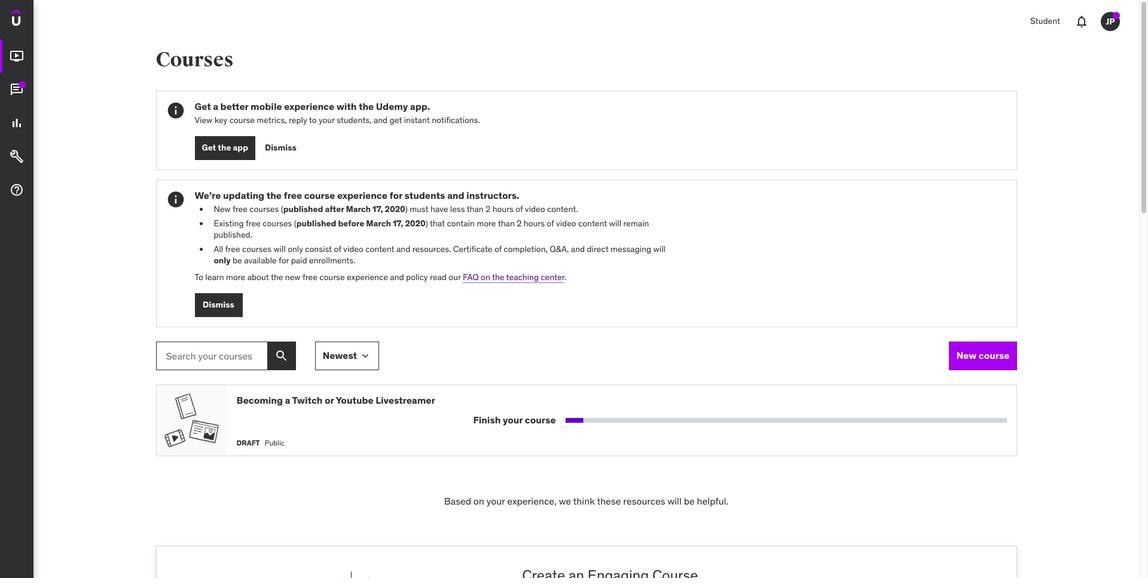 Task type: vqa. For each thing, say whether or not it's contained in the screenshot.


Task type: describe. For each thing, give the bounding box(es) containing it.
we
[[559, 495, 571, 507]]

) that contain more than 2 hours of video content will remain published.
[[214, 218, 649, 240]]

teaching
[[506, 272, 539, 283]]

new for new free courses ( published after march 17, 2020 ) must have less than 2 hours of video content.
[[214, 204, 231, 215]]

jp link
[[1096, 7, 1125, 36]]

the left teaching
[[492, 272, 504, 283]]

app
[[233, 143, 248, 153]]

1 vertical spatial dismiss button
[[195, 293, 242, 317]]

q&a,
[[550, 244, 569, 255]]

new for new course
[[956, 350, 977, 362]]

policy
[[406, 272, 428, 283]]

consist
[[305, 244, 332, 255]]

after
[[325, 204, 344, 215]]

and left policy
[[390, 272, 404, 283]]

( for published after march 17, 2020
[[281, 204, 283, 215]]

instructors.
[[466, 189, 519, 201]]

direct
[[587, 244, 609, 255]]

/
[[588, 413, 594, 428]]

1 vertical spatial your
[[503, 414, 523, 426]]

notifications.
[[432, 115, 480, 126]]

0 horizontal spatial only
[[214, 256, 231, 266]]

finish
[[473, 414, 501, 426]]

get a better mobile experience with the udemy app. view key course metrics, reply to your students, and get instant notifications.
[[195, 100, 480, 126]]

and up less
[[447, 189, 464, 201]]

1 horizontal spatial video
[[525, 204, 545, 215]]

new free courses ( published after march 17, 2020 ) must have less than 2 hours of video content.
[[214, 204, 578, 215]]

get for the
[[202, 143, 216, 153]]

newest
[[323, 350, 357, 362]]

the left new
[[271, 272, 283, 283]]

enrollments.
[[309, 256, 356, 266]]

1 medium image from the top
[[10, 49, 24, 63]]

will inside ') that contain more than 2 hours of video content will remain published.'
[[609, 218, 621, 229]]

the inside get a better mobile experience with the udemy app. view key course metrics, reply to your students, and get instant notifications.
[[359, 100, 374, 112]]

the left app in the left top of the page
[[218, 143, 231, 153]]

with
[[336, 100, 357, 112]]

will right messaging
[[653, 244, 666, 255]]

student link
[[1023, 7, 1067, 36]]

these
[[597, 495, 621, 507]]

student
[[1030, 16, 1060, 26]]

we're updating the free course experience for students and instructors.
[[195, 189, 519, 201]]

0 horizontal spatial 2
[[486, 204, 491, 215]]

learn
[[205, 272, 224, 283]]

becoming a twitch or youtube livestreamer
[[237, 394, 435, 406]]

newest button
[[315, 342, 379, 370]]

app.
[[410, 100, 430, 112]]

and left resources.
[[396, 244, 410, 255]]

faq
[[463, 272, 479, 283]]

remain
[[623, 218, 649, 229]]

to learn more about the new free course experience and policy read our faq on the teaching center .
[[195, 272, 566, 283]]

3 medium image from the top
[[10, 183, 24, 197]]

center
[[541, 272, 564, 283]]

2 vertical spatial your
[[487, 495, 505, 507]]

1 horizontal spatial only
[[288, 244, 303, 255]]

manage
[[597, 413, 640, 428]]

think
[[573, 495, 595, 507]]

all free courses will only consist of video content and resources. certificate of completion, q&a, and direct messaging will only be available for paid enrollments.
[[214, 244, 666, 266]]

our
[[449, 272, 461, 283]]

better
[[220, 100, 249, 112]]

faq on the teaching center link
[[463, 272, 564, 283]]

read
[[430, 272, 447, 283]]

completion,
[[504, 244, 548, 255]]

draft
[[237, 439, 260, 448]]

1 vertical spatial on
[[474, 495, 484, 507]]

public
[[265, 439, 285, 448]]

edit / manage course link
[[417, 390, 826, 451]]

reply
[[289, 115, 307, 126]]

Search your courses text field
[[156, 342, 267, 370]]

2020 for published before march 17, 2020
[[405, 218, 426, 229]]

hours inside ') that contain more than 2 hours of video content will remain published.'
[[524, 218, 545, 229]]

youtube
[[336, 394, 374, 406]]

based
[[444, 495, 471, 507]]

and right q&a,
[[571, 244, 585, 255]]

and inside get a better mobile experience with the udemy app. view key course metrics, reply to your students, and get instant notifications.
[[374, 115, 388, 126]]

that
[[430, 218, 445, 229]]

instant
[[404, 115, 430, 126]]

free for all free courses will only consist of video content and resources. certificate of completion, q&a, and direct messaging will
[[225, 244, 240, 255]]

.
[[564, 272, 566, 283]]

published for existing free courses (
[[296, 218, 336, 229]]

a for twitch
[[285, 394, 290, 406]]

content inside all free courses will only consist of video content and resources. certificate of completion, q&a, and direct messaging will only be available for paid enrollments.
[[366, 244, 394, 255]]

new course
[[956, 350, 1010, 362]]

2 vertical spatial experience
[[347, 272, 388, 283]]

course inside button
[[979, 350, 1010, 362]]

dismiss for the rightmost dismiss button
[[265, 143, 297, 153]]

all
[[214, 244, 223, 255]]



Task type: locate. For each thing, give the bounding box(es) containing it.
students,
[[337, 115, 372, 126]]

2020
[[385, 204, 405, 215], [405, 218, 426, 229]]

1 horizontal spatial 17,
[[393, 218, 403, 229]]

new course button
[[949, 342, 1017, 370]]

1 vertical spatial video
[[556, 218, 576, 229]]

notifications image
[[1075, 14, 1089, 29]]

free up published.
[[246, 218, 261, 229]]

1 vertical spatial experience
[[337, 189, 387, 201]]

get down 'view'
[[202, 143, 216, 153]]

) left that
[[426, 218, 428, 229]]

dismiss inside button
[[203, 300, 234, 310]]

0 horizontal spatial (
[[281, 204, 283, 215]]

0 vertical spatial your
[[319, 115, 335, 126]]

0 horizontal spatial content
[[366, 244, 394, 255]]

march down new free courses ( published after march 17, 2020 ) must have less than 2 hours of video content.
[[366, 218, 391, 229]]

1 medium image from the top
[[10, 116, 24, 130]]

new
[[214, 204, 231, 215], [956, 350, 977, 362]]

0 vertical spatial courses
[[250, 204, 279, 215]]

0 horizontal spatial )
[[405, 204, 408, 215]]

only
[[288, 244, 303, 255], [214, 256, 231, 266]]

1 vertical spatial content
[[366, 244, 394, 255]]

livestreamer
[[376, 394, 435, 406]]

on right based
[[474, 495, 484, 507]]

1 vertical spatial get
[[202, 143, 216, 153]]

2020 for published after march 17, 2020
[[385, 204, 405, 215]]

jp
[[1106, 16, 1115, 27]]

2 down instructors.
[[486, 204, 491, 215]]

1 horizontal spatial 2
[[517, 218, 522, 229]]

on right faq
[[481, 272, 490, 283]]

published for new free courses (
[[283, 204, 323, 215]]

for inside all free courses will only consist of video content and resources. certificate of completion, q&a, and direct messaging will only be available for paid enrollments.
[[279, 256, 289, 266]]

17,
[[373, 204, 383, 215], [393, 218, 403, 229]]

0 vertical spatial get
[[195, 100, 211, 112]]

0 vertical spatial a
[[213, 100, 218, 112]]

0 vertical spatial dismiss
[[265, 143, 297, 153]]

0 vertical spatial for
[[390, 189, 402, 201]]

for up new free courses ( published after march 17, 2020 ) must have less than 2 hours of video content.
[[390, 189, 402, 201]]

2020 left must at the top of the page
[[385, 204, 405, 215]]

on
[[481, 272, 490, 283], [474, 495, 484, 507]]

than down instructors.
[[498, 218, 515, 229]]

of inside ') that contain more than 2 hours of video content will remain published.'
[[547, 218, 554, 229]]

video
[[525, 204, 545, 215], [556, 218, 576, 229], [343, 244, 364, 255]]

will
[[609, 218, 621, 229], [274, 244, 286, 255], [653, 244, 666, 255], [668, 495, 682, 507]]

free inside all free courses will only consist of video content and resources. certificate of completion, q&a, and direct messaging will only be available for paid enrollments.
[[225, 244, 240, 255]]

your right to
[[319, 115, 335, 126]]

of down instructors.
[[516, 204, 523, 215]]

1 vertical spatial than
[[498, 218, 515, 229]]

your inside get a better mobile experience with the udemy app. view key course metrics, reply to your students, and get instant notifications.
[[319, 115, 335, 126]]

your left the experience,
[[487, 495, 505, 507]]

get for a
[[195, 100, 211, 112]]

1 vertical spatial hours
[[524, 218, 545, 229]]

free
[[284, 189, 302, 201], [233, 204, 248, 215], [246, 218, 261, 229], [225, 244, 240, 255], [303, 272, 318, 283]]

0 vertical spatial published
[[283, 204, 323, 215]]

march for before
[[366, 218, 391, 229]]

1 vertical spatial more
[[226, 272, 245, 283]]

your
[[319, 115, 335, 126], [503, 414, 523, 426], [487, 495, 505, 507]]

1 horizontal spatial dismiss button
[[265, 136, 297, 160]]

resources
[[623, 495, 665, 507]]

free down published.
[[225, 244, 240, 255]]

of right certificate
[[494, 244, 502, 255]]

experience inside get a better mobile experience with the udemy app. view key course metrics, reply to your students, and get instant notifications.
[[284, 100, 334, 112]]

1 vertical spatial 2020
[[405, 218, 426, 229]]

0 vertical spatial 2020
[[385, 204, 405, 215]]

certificate
[[453, 244, 492, 255]]

0 vertical spatial medium image
[[10, 116, 24, 130]]

1 horizontal spatial content
[[578, 218, 607, 229]]

0 vertical spatial experience
[[284, 100, 334, 112]]

before
[[338, 218, 364, 229]]

free up existing free courses ( published before march 17, 2020
[[284, 189, 302, 201]]

0 vertical spatial hours
[[493, 204, 514, 215]]

dismiss down learn on the left top
[[203, 300, 234, 310]]

the right "updating"
[[267, 189, 282, 201]]

1 horizontal spatial hours
[[524, 218, 545, 229]]

( up paid
[[294, 218, 296, 229]]

0 vertical spatial march
[[346, 204, 371, 215]]

0 horizontal spatial be
[[233, 256, 242, 266]]

of up enrollments.
[[334, 244, 341, 255]]

content inside ') that contain more than 2 hours of video content will remain published.'
[[578, 218, 607, 229]]

1 vertical spatial march
[[366, 218, 391, 229]]

0 vertical spatial medium image
[[10, 49, 24, 63]]

2
[[486, 204, 491, 215], [517, 218, 522, 229]]

get
[[195, 100, 211, 112], [202, 143, 216, 153]]

content
[[578, 218, 607, 229], [366, 244, 394, 255]]

get the app
[[202, 143, 248, 153]]

have
[[431, 204, 448, 215]]

published
[[283, 204, 323, 215], [296, 218, 336, 229]]

2 vertical spatial medium image
[[10, 183, 24, 197]]

1 horizontal spatial )
[[426, 218, 428, 229]]

0 horizontal spatial a
[[213, 100, 218, 112]]

0 horizontal spatial for
[[279, 256, 289, 266]]

0 vertical spatial on
[[481, 272, 490, 283]]

messaging
[[611, 244, 651, 255]]

0 horizontal spatial video
[[343, 244, 364, 255]]

or
[[325, 394, 334, 406]]

finish your course
[[473, 414, 556, 426]]

0 vertical spatial be
[[233, 256, 242, 266]]

0 horizontal spatial more
[[226, 272, 245, 283]]

video inside ') that contain more than 2 hours of video content will remain published.'
[[556, 218, 576, 229]]

a left twitch at the bottom of the page
[[285, 394, 290, 406]]

content up direct
[[578, 218, 607, 229]]

0 horizontal spatial dismiss
[[203, 300, 234, 310]]

hours down instructors.
[[493, 204, 514, 215]]

) inside ') that contain more than 2 hours of video content will remain published.'
[[426, 218, 428, 229]]

be left helpful.
[[684, 495, 695, 507]]

search image
[[274, 349, 289, 363]]

contain
[[447, 218, 475, 229]]

0 vertical spatial 17,
[[373, 204, 383, 215]]

video left content.
[[525, 204, 545, 215]]

march down we're updating the free course experience for students and instructors. in the top left of the page
[[346, 204, 371, 215]]

17, for published before march 17, 2020
[[393, 218, 403, 229]]

0 horizontal spatial 17,
[[373, 204, 383, 215]]

udemy
[[376, 100, 408, 112]]

1 horizontal spatial new
[[956, 350, 977, 362]]

existing
[[214, 218, 244, 229]]

dismiss down metrics,
[[265, 143, 297, 153]]

be inside all free courses will only consist of video content and resources. certificate of completion, q&a, and direct messaging will only be available for paid enrollments.
[[233, 256, 242, 266]]

1 vertical spatial courses
[[263, 218, 292, 229]]

free down "updating"
[[233, 204, 248, 215]]

0 vertical spatial than
[[467, 204, 484, 215]]

0 vertical spatial more
[[477, 218, 496, 229]]

edit / manage course
[[564, 413, 680, 428]]

helpful.
[[697, 495, 729, 507]]

1 vertical spatial published
[[296, 218, 336, 229]]

( for published before march 17, 2020
[[294, 218, 296, 229]]

1 vertical spatial be
[[684, 495, 695, 507]]

experience up before
[[337, 189, 387, 201]]

a for better
[[213, 100, 218, 112]]

get the app link
[[195, 136, 255, 160]]

get up 'view'
[[195, 100, 211, 112]]

0 horizontal spatial dismiss button
[[195, 293, 242, 317]]

and left get
[[374, 115, 388, 126]]

1 horizontal spatial more
[[477, 218, 496, 229]]

hours up completion,
[[524, 218, 545, 229]]

published up existing free courses ( published before march 17, 2020
[[283, 204, 323, 215]]

0 vertical spatial )
[[405, 204, 408, 215]]

based on your experience, we think these resources will be helpful.
[[444, 495, 729, 507]]

be left available
[[233, 256, 242, 266]]

than
[[467, 204, 484, 215], [498, 218, 515, 229]]

)
[[405, 204, 408, 215], [426, 218, 428, 229]]

get
[[390, 115, 402, 126]]

experience,
[[507, 495, 557, 507]]

free right new
[[303, 272, 318, 283]]

march for after
[[346, 204, 371, 215]]

twitch
[[292, 394, 323, 406]]

courses for published before march 17, 2020
[[263, 218, 292, 229]]

for left paid
[[279, 256, 289, 266]]

resources.
[[412, 244, 451, 255]]

1 vertical spatial medium image
[[10, 150, 24, 164]]

draft public
[[237, 439, 285, 448]]

a
[[213, 100, 218, 112], [285, 394, 290, 406]]

your right finish
[[503, 414, 523, 426]]

( up existing free courses ( published before march 17, 2020
[[281, 204, 283, 215]]

courses
[[156, 47, 234, 72]]

1 horizontal spatial for
[[390, 189, 402, 201]]

content.
[[547, 204, 578, 215]]

17, for published after march 17, 2020
[[373, 204, 383, 215]]

free for new free courses (
[[233, 204, 248, 215]]

1 vertical spatial a
[[285, 394, 290, 406]]

0 vertical spatial only
[[288, 244, 303, 255]]

1 vertical spatial )
[[426, 218, 428, 229]]

small image
[[359, 350, 371, 362]]

0 horizontal spatial hours
[[493, 204, 514, 215]]

dismiss button down learn on the left top
[[195, 293, 242, 317]]

1 vertical spatial 17,
[[393, 218, 403, 229]]

1 horizontal spatial (
[[294, 218, 296, 229]]

1 horizontal spatial be
[[684, 495, 695, 507]]

2 horizontal spatial video
[[556, 218, 576, 229]]

of
[[516, 204, 523, 215], [547, 218, 554, 229], [334, 244, 341, 255], [494, 244, 502, 255]]

available
[[244, 256, 277, 266]]

updating
[[223, 189, 264, 201]]

0 vertical spatial content
[[578, 218, 607, 229]]

0 vertical spatial new
[[214, 204, 231, 215]]

0 vertical spatial 2
[[486, 204, 491, 215]]

medium image
[[10, 49, 24, 63], [10, 83, 24, 97], [10, 183, 24, 197]]

view
[[195, 115, 212, 126]]

published.
[[214, 230, 252, 240]]

1 vertical spatial medium image
[[10, 83, 24, 97]]

must
[[410, 204, 428, 215]]

a inside get a better mobile experience with the udemy app. view key course metrics, reply to your students, and get instant notifications.
[[213, 100, 218, 112]]

be
[[233, 256, 242, 266], [684, 495, 695, 507]]

about
[[247, 272, 269, 283]]

0 horizontal spatial new
[[214, 204, 231, 215]]

udemy image
[[12, 10, 66, 30]]

dismiss button down metrics,
[[265, 136, 297, 160]]

edit
[[564, 413, 586, 428]]

0 vertical spatial video
[[525, 204, 545, 215]]

1 horizontal spatial dismiss
[[265, 143, 297, 153]]

than right less
[[467, 204, 484, 215]]

2 inside ') that contain more than 2 hours of video content will remain published.'
[[517, 218, 522, 229]]

1 vertical spatial dismiss
[[203, 300, 234, 310]]

content up to learn more about the new free course experience and policy read our faq on the teaching center .
[[366, 244, 394, 255]]

to
[[195, 272, 203, 283]]

1 vertical spatial 2
[[517, 218, 522, 229]]

than inside ') that contain more than 2 hours of video content will remain published.'
[[498, 218, 515, 229]]

becoming
[[237, 394, 283, 406]]

1 vertical spatial for
[[279, 256, 289, 266]]

new
[[285, 272, 301, 283]]

and
[[374, 115, 388, 126], [447, 189, 464, 201], [396, 244, 410, 255], [571, 244, 585, 255], [390, 272, 404, 283]]

0 horizontal spatial than
[[467, 204, 484, 215]]

17, down we're updating the free course experience for students and instructors. in the top left of the page
[[373, 204, 383, 215]]

metrics,
[[257, 115, 287, 126]]

new inside button
[[956, 350, 977, 362]]

free for existing free courses (
[[246, 218, 261, 229]]

the up students,
[[359, 100, 374, 112]]

existing free courses ( published before march 17, 2020
[[214, 218, 426, 229]]

1 vertical spatial (
[[294, 218, 296, 229]]

0 vertical spatial dismiss button
[[265, 136, 297, 160]]

2 vertical spatial courses
[[242, 244, 272, 255]]

dismiss button
[[265, 136, 297, 160], [195, 293, 242, 317]]

1 vertical spatial new
[[956, 350, 977, 362]]

experience up to
[[284, 100, 334, 112]]

course
[[229, 115, 255, 126], [304, 189, 335, 201], [320, 272, 345, 283], [979, 350, 1010, 362], [643, 413, 680, 428], [525, 414, 556, 426]]

video inside all free courses will only consist of video content and resources. certificate of completion, q&a, and direct messaging will only be available for paid enrollments.
[[343, 244, 364, 255]]

1 horizontal spatial a
[[285, 394, 290, 406]]

2 vertical spatial video
[[343, 244, 364, 255]]

17, down new free courses ( published after march 17, 2020 ) must have less than 2 hours of video content.
[[393, 218, 403, 229]]

we're
[[195, 189, 221, 201]]

0 vertical spatial (
[[281, 204, 283, 215]]

1 vertical spatial only
[[214, 256, 231, 266]]

a up key
[[213, 100, 218, 112]]

get inside get a better mobile experience with the udemy app. view key course metrics, reply to your students, and get instant notifications.
[[195, 100, 211, 112]]

2 medium image from the top
[[10, 150, 24, 164]]

only down 'all'
[[214, 256, 231, 266]]

more right learn on the left top
[[226, 272, 245, 283]]

paid
[[291, 256, 307, 266]]

medium image
[[10, 116, 24, 130], [10, 150, 24, 164]]

2 up completion,
[[517, 218, 522, 229]]

video down content.
[[556, 218, 576, 229]]

course inside get a better mobile experience with the udemy app. view key course metrics, reply to your students, and get instant notifications.
[[229, 115, 255, 126]]

2 medium image from the top
[[10, 83, 24, 97]]

mobile
[[251, 100, 282, 112]]

key
[[214, 115, 227, 126]]

courses for published after march 17, 2020
[[250, 204, 279, 215]]

experience down enrollments.
[[347, 272, 388, 283]]

will right resources
[[668, 495, 682, 507]]

courses for only
[[242, 244, 272, 255]]

march
[[346, 204, 371, 215], [366, 218, 391, 229]]

will up available
[[274, 244, 286, 255]]

you have alerts image
[[1113, 12, 1120, 19]]

students
[[405, 189, 445, 201]]

2020 down must at the top of the page
[[405, 218, 426, 229]]

1 horizontal spatial than
[[498, 218, 515, 229]]

more right contain
[[477, 218, 496, 229]]

of down content.
[[547, 218, 554, 229]]

hours
[[493, 204, 514, 215], [524, 218, 545, 229]]

more
[[477, 218, 496, 229], [226, 272, 245, 283]]

the
[[359, 100, 374, 112], [218, 143, 231, 153], [267, 189, 282, 201], [271, 272, 283, 283], [492, 272, 504, 283]]

published down after
[[296, 218, 336, 229]]

will left remain
[[609, 218, 621, 229]]

courses inside all free courses will only consist of video content and resources. certificate of completion, q&a, and direct messaging will only be available for paid enrollments.
[[242, 244, 272, 255]]

only up paid
[[288, 244, 303, 255]]

more inside ') that contain more than 2 hours of video content will remain published.'
[[477, 218, 496, 229]]

dismiss for the bottommost dismiss button
[[203, 300, 234, 310]]

less
[[450, 204, 465, 215]]

video up enrollments.
[[343, 244, 364, 255]]

) left must at the top of the page
[[405, 204, 408, 215]]

to
[[309, 115, 317, 126]]



